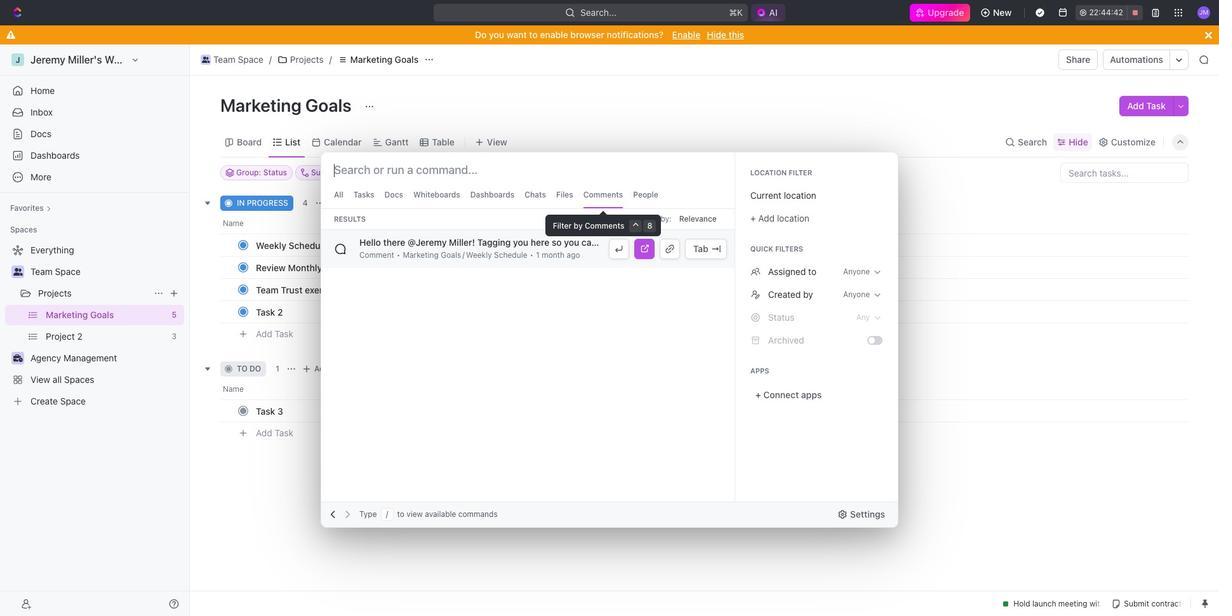 Task type: locate. For each thing, give the bounding box(es) containing it.
projects
[[290, 54, 324, 65], [38, 288, 72, 299]]

see
[[599, 237, 614, 248]]

about
[[930, 237, 954, 248]]

by right created
[[803, 289, 813, 300]]

2 anyone from the top
[[843, 290, 870, 299]]

1 horizontal spatial space
[[238, 54, 263, 65]]

dashboards
[[30, 150, 80, 161], [470, 190, 515, 199]]

2 vertical spatial goals
[[441, 250, 461, 260]]

add task down ‎task 2
[[256, 328, 293, 339]]

0 vertical spatial marketing goals
[[350, 54, 419, 65]]

automations button
[[1104, 50, 1170, 69]]

/
[[269, 54, 272, 65], [329, 54, 332, 65], [463, 250, 465, 260], [386, 509, 388, 519]]

0 horizontal spatial dashboards
[[30, 150, 80, 161]]

location down current location on the right top of page
[[777, 213, 810, 224]]

1 horizontal spatial team space link
[[198, 52, 267, 67]]

hide
[[707, 29, 726, 40], [1069, 136, 1088, 147]]

0 vertical spatial goals
[[395, 54, 419, 65]]

xqnvl image down quick
[[751, 267, 761, 277]]

tree containing team space
[[5, 240, 184, 412]]

0 vertical spatial anyone
[[843, 267, 870, 276]]

add task button up the task 3 'link'
[[299, 361, 353, 377]]

+ down the current
[[751, 213, 756, 224]]

1 vertical spatial goals
[[305, 95, 352, 116]]

schedule
[[289, 240, 328, 251], [494, 250, 528, 260]]

schedule down tagging
[[494, 250, 528, 260]]

tasks
[[354, 190, 374, 199]]

+ add location
[[751, 213, 810, 224]]

1 vertical spatial +
[[756, 389, 761, 400]]

0 horizontal spatial weekly
[[256, 240, 286, 251]]

available
[[425, 509, 456, 519]]

1 vertical spatial by
[[803, 289, 813, 300]]

add task down task 3
[[256, 427, 293, 438]]

apps
[[801, 389, 822, 400]]

docs right tasks
[[385, 190, 403, 199]]

team trust exercise link
[[253, 280, 440, 299]]

location down filter
[[784, 190, 817, 201]]

0 horizontal spatial projects link
[[38, 283, 149, 304]]

0 vertical spatial marketing
[[350, 54, 393, 65]]

comments up see
[[585, 221, 625, 231]]

whenever
[[786, 237, 828, 248]]

1 right do in the left of the page
[[276, 364, 279, 373]]

0 horizontal spatial marketing
[[220, 95, 302, 116]]

by for filter
[[574, 221, 583, 231]]

xqnvl image up xqnvl image
[[751, 290, 761, 300]]

docs link
[[5, 124, 184, 144]]

0 vertical spatial dashboards
[[30, 150, 80, 161]]

4
[[303, 198, 308, 208]]

tree
[[5, 240, 184, 412]]

anyone down anyone
[[843, 267, 870, 276]]

1 horizontal spatial hide
[[1069, 136, 1088, 147]]

comments up filter by comments
[[584, 190, 623, 199]]

1 horizontal spatial by
[[803, 289, 813, 300]]

you left here
[[513, 237, 528, 248]]

22:44:42
[[1089, 8, 1124, 17]]

anyone
[[831, 237, 861, 248]]

in progress
[[237, 198, 288, 208]]

2 horizontal spatial team
[[256, 284, 279, 295]]

user group image inside team space link
[[202, 57, 210, 63]]

anyone up any
[[843, 290, 870, 299]]

marketing goals / weekly schedule
[[403, 250, 528, 260]]

easy
[[636, 237, 656, 248]]

by right filter
[[574, 221, 583, 231]]

1 vertical spatial 1
[[276, 364, 279, 373]]

customize
[[1111, 136, 1156, 147]]

0 vertical spatial projects link
[[274, 52, 327, 67]]

dashboards down docs "link"
[[30, 150, 80, 161]]

2 vertical spatial marketing
[[403, 250, 439, 260]]

dashboards left chats
[[470, 190, 515, 199]]

filter by comments
[[553, 221, 625, 231]]

3
[[278, 406, 283, 416]]

jkkwz image
[[751, 335, 761, 346]]

0 horizontal spatial projects
[[38, 288, 72, 299]]

anyone for assigned to
[[843, 267, 870, 276]]

0 horizontal spatial space
[[55, 266, 81, 277]]

review
[[256, 262, 286, 273]]

2 horizontal spatial goals
[[441, 250, 461, 260]]

1 horizontal spatial docs
[[385, 190, 403, 199]]

1 vertical spatial team space link
[[30, 262, 182, 282]]

1 horizontal spatial team
[[213, 54, 236, 65]]

task
[[1147, 100, 1166, 111], [360, 198, 376, 208], [275, 328, 293, 339], [331, 364, 348, 373], [256, 406, 275, 416], [275, 427, 293, 438]]

to right is
[[675, 237, 683, 248]]

0 horizontal spatial user group image
[[13, 268, 23, 276]]

board link
[[234, 133, 262, 151]]

1 vertical spatial anyone
[[843, 290, 870, 299]]

1 vertical spatial team
[[30, 266, 53, 277]]

1 vertical spatial marketing goals
[[220, 95, 355, 116]]

1 horizontal spatial dashboards
[[470, 190, 515, 199]]

add down ‎task at the left of the page
[[256, 328, 272, 339]]

1 down here
[[536, 250, 540, 260]]

add task button up results
[[328, 196, 381, 211]]

1 vertical spatial location
[[777, 213, 810, 224]]

0 vertical spatial projects
[[290, 54, 324, 65]]

1 horizontal spatial team space
[[213, 54, 263, 65]]

xqnvl image
[[751, 267, 761, 277], [751, 290, 761, 300]]

by
[[574, 221, 583, 231], [803, 289, 813, 300]]

task up the task 3 'link'
[[331, 364, 348, 373]]

settings button
[[833, 504, 893, 525]]

schedule up review monthly reports
[[289, 240, 328, 251]]

to right assigned
[[808, 266, 817, 277]]

team trust exercise
[[256, 284, 340, 295]]

+ left connect
[[756, 389, 761, 400]]

2 xqnvl image from the top
[[751, 290, 761, 300]]

hide left this
[[707, 29, 726, 40]]

results
[[334, 215, 366, 223]]

0 vertical spatial by
[[574, 221, 583, 231]]

inbox link
[[5, 102, 184, 123]]

sidebar navigation
[[0, 44, 190, 616]]

trust
[[281, 284, 303, 295]]

weekly up review
[[256, 240, 286, 251]]

view
[[407, 509, 423, 519]]

0 vertical spatial user group image
[[202, 57, 210, 63]]

1 horizontal spatial weekly
[[466, 250, 492, 260]]

task left 3
[[256, 406, 275, 416]]

1 vertical spatial xqnvl image
[[751, 290, 761, 300]]

1 vertical spatial projects link
[[38, 283, 149, 304]]

hello there @jeremy miller! tagging you here so you can see how easy it is to collaborate on clickup. whenever anyone @mentions you about work, you'l…
[[359, 237, 1010, 248]]

favorites
[[10, 203, 44, 213]]

1
[[536, 250, 540, 260], [276, 364, 279, 373]]

add task
[[1128, 100, 1166, 111], [343, 198, 376, 208], [256, 328, 293, 339], [314, 364, 348, 373], [256, 427, 293, 438]]

0 horizontal spatial by
[[574, 221, 583, 231]]

calendar link
[[321, 133, 362, 151]]

Search or run a command… text field
[[334, 163, 490, 178]]

1 vertical spatial team space
[[30, 266, 81, 277]]

1 xqnvl image from the top
[[751, 267, 761, 277]]

0 vertical spatial comments
[[584, 190, 623, 199]]

0 horizontal spatial hide
[[707, 29, 726, 40]]

1 horizontal spatial 1
[[536, 250, 540, 260]]

0 vertical spatial xqnvl image
[[751, 267, 761, 277]]

0 horizontal spatial docs
[[30, 128, 51, 139]]

you
[[489, 29, 504, 40], [513, 237, 528, 248], [564, 237, 579, 248], [912, 237, 928, 248]]

task 3 link
[[253, 402, 440, 420]]

0 vertical spatial hide
[[707, 29, 726, 40]]

location
[[784, 190, 817, 201], [777, 213, 810, 224]]

1 horizontal spatial projects
[[290, 54, 324, 65]]

0 vertical spatial location
[[784, 190, 817, 201]]

‎task 2 link
[[253, 303, 440, 321]]

you up the ago
[[564, 237, 579, 248]]

do
[[475, 29, 487, 40]]

0 vertical spatial +
[[751, 213, 756, 224]]

1 vertical spatial space
[[55, 266, 81, 277]]

type
[[359, 509, 377, 519]]

list
[[285, 136, 301, 147]]

0 vertical spatial team space
[[213, 54, 263, 65]]

team space inside sidebar navigation
[[30, 266, 81, 277]]

assigned
[[768, 266, 806, 277]]

1 horizontal spatial user group image
[[202, 57, 210, 63]]

hide right search on the right top of the page
[[1069, 136, 1088, 147]]

share button
[[1059, 50, 1098, 70]]

0 horizontal spatial schedule
[[289, 240, 328, 251]]

2 vertical spatial team
[[256, 284, 279, 295]]

0 vertical spatial space
[[238, 54, 263, 65]]

1 anyone from the top
[[843, 267, 870, 276]]

2
[[278, 306, 283, 317]]

1 vertical spatial marketing
[[220, 95, 302, 116]]

team space link
[[198, 52, 267, 67], [30, 262, 182, 282]]

task inside 'link'
[[256, 406, 275, 416]]

0 horizontal spatial 1
[[276, 364, 279, 373]]

1 vertical spatial docs
[[385, 190, 403, 199]]

xqnvl image
[[751, 312, 761, 323]]

0 vertical spatial 1
[[536, 250, 540, 260]]

connect
[[764, 389, 799, 400]]

current location
[[751, 190, 817, 201]]

1 month ago
[[536, 250, 580, 260]]

1 vertical spatial hide
[[1069, 136, 1088, 147]]

1 vertical spatial projects
[[38, 288, 72, 299]]

add task button
[[1120, 96, 1174, 116], [328, 196, 381, 211], [250, 326, 299, 342], [299, 361, 353, 377], [250, 426, 299, 441]]

comments
[[584, 190, 623, 199], [585, 221, 625, 231]]

home
[[30, 85, 55, 96]]

dashboards link
[[5, 145, 184, 166]]

you left about
[[912, 237, 928, 248]]

table
[[432, 136, 455, 147]]

add task button down ‎task 2
[[250, 326, 299, 342]]

add down task 3
[[256, 427, 272, 438]]

docs down inbox
[[30, 128, 51, 139]]

whiteboards
[[413, 190, 460, 199]]

filter
[[553, 221, 572, 231]]

weekly down tagging
[[466, 250, 492, 260]]

1 vertical spatial user group image
[[13, 268, 23, 276]]

0 horizontal spatial team space
[[30, 266, 81, 277]]

0 vertical spatial docs
[[30, 128, 51, 139]]

1 horizontal spatial projects link
[[274, 52, 327, 67]]

user group image
[[202, 57, 210, 63], [13, 268, 23, 276]]

2 horizontal spatial marketing
[[403, 250, 439, 260]]

review monthly reports link
[[253, 258, 440, 277]]

0 horizontal spatial team
[[30, 266, 53, 277]]

weekly inside weekly schedule link
[[256, 240, 286, 251]]

review monthly reports
[[256, 262, 357, 273]]

to left view
[[397, 509, 405, 519]]

collaborate
[[686, 237, 733, 248]]

team space
[[213, 54, 263, 65], [30, 266, 81, 277]]



Task type: describe. For each thing, give the bounding box(es) containing it.
⌃
[[633, 221, 639, 231]]

hide button
[[1054, 133, 1092, 151]]

upgrade link
[[910, 4, 970, 22]]

to view available commands
[[397, 509, 498, 519]]

task up customize
[[1147, 100, 1166, 111]]

hello
[[359, 237, 381, 248]]

calendar
[[324, 136, 362, 147]]

add task up results
[[343, 198, 376, 208]]

by for created
[[803, 289, 813, 300]]

assigned to
[[768, 266, 817, 277]]

0 vertical spatial team
[[213, 54, 236, 65]]

add task up the task 3 'link'
[[314, 364, 348, 373]]

enable
[[672, 29, 701, 40]]

weekly schedule link
[[253, 236, 440, 254]]

by:
[[661, 214, 672, 224]]

1 for 1
[[276, 364, 279, 373]]

archived
[[768, 335, 804, 346]]

is
[[666, 237, 673, 248]]

add up customize
[[1128, 100, 1144, 111]]

0 horizontal spatial goals
[[305, 95, 352, 116]]

projects inside sidebar navigation
[[38, 288, 72, 299]]

you right do
[[489, 29, 504, 40]]

1 horizontal spatial goals
[[395, 54, 419, 65]]

filters
[[775, 245, 804, 253]]

+ for + connect apps
[[756, 389, 761, 400]]

sort
[[644, 214, 659, 224]]

do
[[250, 364, 261, 373]]

spaces
[[10, 225, 37, 234]]

search...
[[581, 7, 617, 18]]

so
[[552, 237, 562, 248]]

share
[[1066, 54, 1091, 65]]

favorites button
[[5, 201, 56, 216]]

task 3
[[256, 406, 283, 416]]

do you want to enable browser notifications? enable hide this
[[475, 29, 744, 40]]

automations
[[1110, 54, 1164, 65]]

gantt
[[385, 136, 409, 147]]

@jeremy
[[408, 237, 447, 248]]

add task button down task 3
[[250, 426, 299, 441]]

want
[[507, 29, 527, 40]]

tagging
[[477, 237, 511, 248]]

chats
[[525, 190, 546, 199]]

filter
[[789, 168, 812, 177]]

in
[[237, 198, 245, 208]]

commands
[[458, 509, 498, 519]]

team inside sidebar navigation
[[30, 266, 53, 277]]

weekly schedule
[[256, 240, 328, 251]]

Search tasks... text field
[[1061, 163, 1188, 182]]

ago
[[567, 250, 580, 260]]

0 horizontal spatial team space link
[[30, 262, 182, 282]]

+ connect apps
[[756, 389, 822, 400]]

created by
[[768, 289, 813, 300]]

sort by:
[[644, 214, 672, 224]]

0 vertical spatial team space link
[[198, 52, 267, 67]]

on
[[735, 237, 746, 248]]

relevance
[[679, 214, 717, 224]]

quick
[[751, 245, 774, 253]]

new
[[993, 7, 1012, 18]]

add up results
[[343, 198, 357, 208]]

exercise
[[305, 284, 340, 295]]

reports
[[325, 262, 357, 273]]

dashboards inside sidebar navigation
[[30, 150, 80, 161]]

add task up customize
[[1128, 100, 1166, 111]]

new button
[[976, 3, 1020, 23]]

this
[[729, 29, 744, 40]]

1 vertical spatial comments
[[585, 221, 625, 231]]

it
[[658, 237, 663, 248]]

search
[[1018, 136, 1047, 147]]

task down 2
[[275, 328, 293, 339]]

marketing goals link
[[334, 52, 422, 67]]

you'l…
[[982, 237, 1010, 248]]

notifications?
[[607, 29, 664, 40]]

add task button up customize
[[1120, 96, 1174, 116]]

task down 3
[[275, 427, 293, 438]]

+ for + add location
[[751, 213, 756, 224]]

1 horizontal spatial marketing
[[350, 54, 393, 65]]

comment
[[359, 250, 394, 260]]

settings
[[850, 509, 885, 520]]

1 vertical spatial dashboards
[[470, 190, 515, 199]]

add down the current
[[758, 213, 775, 224]]

space inside sidebar navigation
[[55, 266, 81, 277]]

quick filters
[[751, 245, 804, 253]]

projects link inside sidebar navigation
[[38, 283, 149, 304]]

user group image inside 'tree'
[[13, 268, 23, 276]]

@mentions
[[863, 237, 910, 248]]

files
[[556, 190, 573, 199]]

apps
[[751, 366, 770, 375]]

xqnvl image for created by
[[751, 290, 761, 300]]

any
[[857, 312, 870, 322]]

month
[[542, 250, 565, 260]]

can
[[582, 237, 597, 248]]

home link
[[5, 81, 184, 101]]

to right want
[[529, 29, 538, 40]]

here
[[531, 237, 550, 248]]

docs inside "link"
[[30, 128, 51, 139]]

tab
[[693, 243, 709, 254]]

inbox
[[30, 107, 53, 117]]

add up the task 3 'link'
[[314, 364, 329, 373]]

1 horizontal spatial schedule
[[494, 250, 528, 260]]

8
[[647, 221, 652, 231]]

clickup.
[[748, 237, 783, 248]]

‎task
[[256, 306, 275, 317]]

monthly
[[288, 262, 322, 273]]

1 for 1 month ago
[[536, 250, 540, 260]]

task up results
[[360, 198, 376, 208]]

xqnvl image for assigned to
[[751, 267, 761, 277]]

‎task 2
[[256, 306, 283, 317]]

miller!
[[449, 237, 475, 248]]

current
[[751, 190, 782, 201]]

to left do in the left of the page
[[237, 364, 248, 373]]

location
[[751, 168, 787, 177]]

list link
[[283, 133, 301, 151]]

22:44:42 button
[[1076, 5, 1143, 20]]

gantt link
[[383, 133, 409, 151]]

work,
[[957, 237, 980, 248]]

anyone for created by
[[843, 290, 870, 299]]

tree inside sidebar navigation
[[5, 240, 184, 412]]

location inside button
[[784, 190, 817, 201]]

hide inside dropdown button
[[1069, 136, 1088, 147]]

enable
[[540, 29, 568, 40]]



Task type: vqa. For each thing, say whether or not it's contained in the screenshot.
My
no



